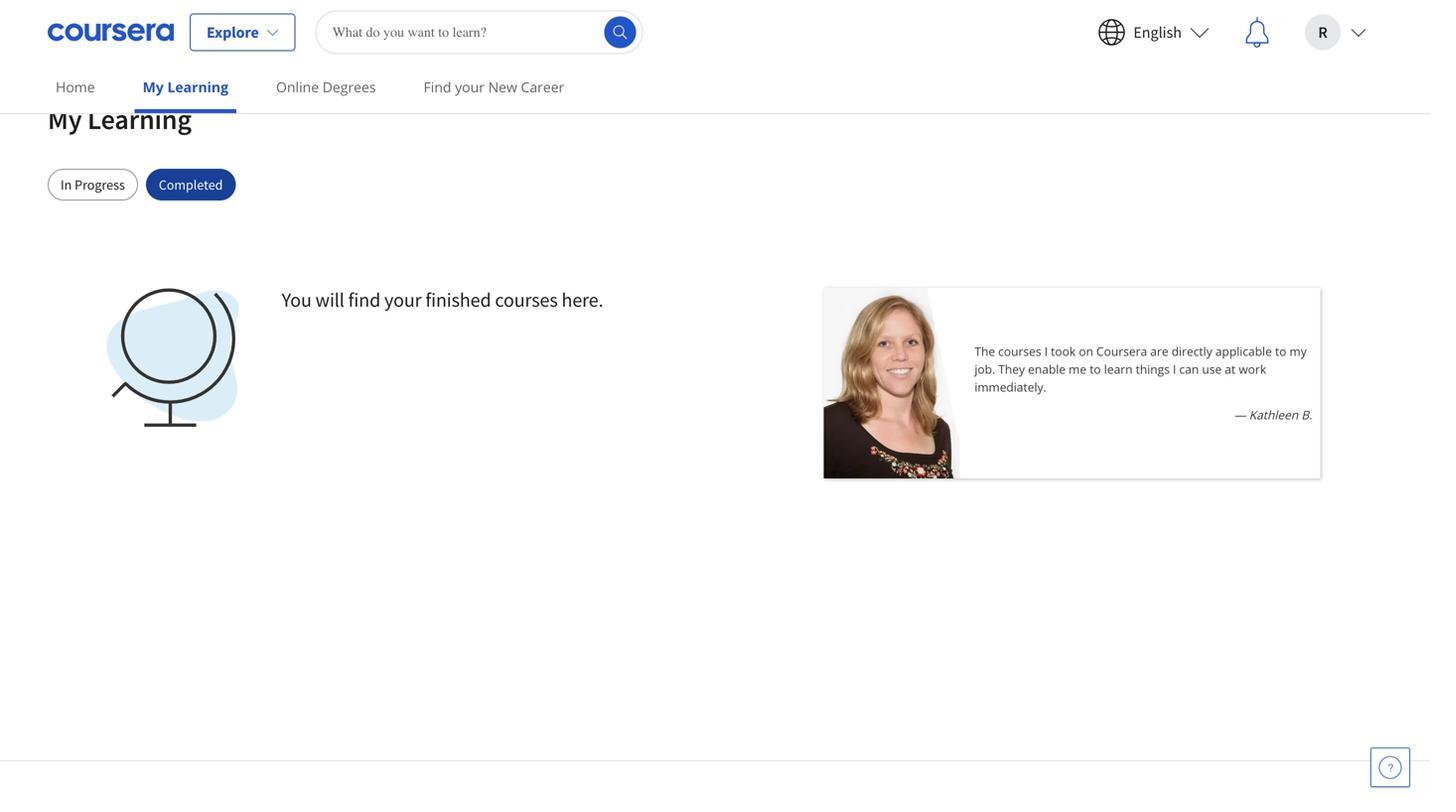 Task type: vqa. For each thing, say whether or not it's contained in the screenshot.
IN PROGRESS
yes



Task type: describe. For each thing, give the bounding box(es) containing it.
are
[[1151, 343, 1169, 360]]

0 vertical spatial my
[[143, 78, 164, 96]]

1 vertical spatial my learning
[[48, 102, 192, 137]]

learn
[[1105, 361, 1133, 378]]

r
[[1319, 22, 1328, 42]]

help center image
[[1379, 756, 1403, 780]]

kathleen
[[1250, 407, 1299, 423]]

globe image
[[103, 288, 242, 427]]

online degrees
[[276, 78, 376, 96]]

What do you want to learn? text field
[[316, 10, 644, 54]]

work
[[1239, 361, 1267, 378]]

tab list containing in progress
[[48, 169, 1383, 201]]

completed button
[[146, 169, 236, 201]]

courses inside "the courses i took on coursera are directly applicable to my job. they enable me to learn things i can use at work immediately."
[[999, 343, 1042, 360]]

r button
[[1290, 0, 1383, 64]]

in
[[61, 176, 72, 194]]

will
[[316, 288, 345, 313]]

at
[[1225, 361, 1236, 378]]

home link
[[48, 65, 103, 109]]

—
[[1235, 407, 1247, 423]]

1 vertical spatial learning
[[87, 102, 192, 137]]

on
[[1079, 343, 1094, 360]]

use
[[1203, 361, 1222, 378]]

1 horizontal spatial to
[[1276, 343, 1287, 360]]

immediately.
[[975, 379, 1047, 395]]

they
[[999, 361, 1026, 378]]

applicable
[[1216, 343, 1273, 360]]

0 vertical spatial my learning
[[143, 78, 229, 96]]

here.
[[562, 288, 604, 313]]

enable
[[1029, 361, 1066, 378]]

0 vertical spatial i
[[1045, 343, 1048, 360]]

in progress button
[[48, 169, 138, 201]]

can
[[1180, 361, 1200, 378]]

your inside find your new career link
[[455, 78, 485, 96]]



Task type: locate. For each thing, give the bounding box(es) containing it.
explore
[[207, 22, 259, 42]]

— kathleen b.
[[1235, 407, 1313, 423]]

english
[[1134, 22, 1182, 42]]

0 vertical spatial your
[[455, 78, 485, 96]]

in progress
[[61, 176, 125, 194]]

1 vertical spatial to
[[1090, 361, 1102, 378]]

me
[[1069, 361, 1087, 378]]

things
[[1136, 361, 1170, 378]]

1 horizontal spatial my
[[143, 78, 164, 96]]

completed
[[159, 176, 223, 194]]

degrees
[[323, 78, 376, 96]]

the
[[975, 343, 996, 360]]

my
[[1290, 343, 1307, 360]]

online
[[276, 78, 319, 96]]

0 vertical spatial learning
[[167, 78, 229, 96]]

learning down home
[[87, 102, 192, 137]]

1 vertical spatial your
[[385, 288, 422, 313]]

directly
[[1172, 343, 1213, 360]]

my learning down home
[[48, 102, 192, 137]]

1 horizontal spatial courses
[[999, 343, 1042, 360]]

my learning link
[[135, 65, 237, 113]]

took
[[1051, 343, 1076, 360]]

1 horizontal spatial your
[[455, 78, 485, 96]]

home
[[56, 78, 95, 96]]

coursera
[[1097, 343, 1148, 360]]

coursera image
[[48, 16, 174, 48]]

0 vertical spatial to
[[1276, 343, 1287, 360]]

online degrees link
[[268, 65, 384, 109]]

0 horizontal spatial i
[[1045, 343, 1048, 360]]

0 vertical spatial courses
[[495, 288, 558, 313]]

0 horizontal spatial my
[[48, 102, 82, 137]]

my down home
[[48, 102, 82, 137]]

find your new career link
[[416, 65, 573, 109]]

0 horizontal spatial courses
[[495, 288, 558, 313]]

your
[[455, 78, 485, 96], [385, 288, 422, 313]]

career
[[521, 78, 565, 96]]

courses up they
[[999, 343, 1042, 360]]

learning
[[167, 78, 229, 96], [87, 102, 192, 137]]

my learning
[[143, 78, 229, 96], [48, 102, 192, 137]]

find
[[424, 78, 452, 96]]

tab list
[[48, 169, 1383, 201]]

1 vertical spatial i
[[1174, 361, 1177, 378]]

i left can
[[1174, 361, 1177, 378]]

1 vertical spatial my
[[48, 102, 82, 137]]

my
[[143, 78, 164, 96], [48, 102, 82, 137]]

courses left here. on the top left of page
[[495, 288, 558, 313]]

0 horizontal spatial your
[[385, 288, 422, 313]]

you
[[282, 288, 312, 313]]

None search field
[[316, 10, 644, 54]]

explore button
[[190, 13, 296, 51]]

english button
[[1082, 0, 1226, 64]]

i
[[1045, 343, 1048, 360], [1174, 361, 1177, 378]]

to
[[1276, 343, 1287, 360], [1090, 361, 1102, 378]]

1 vertical spatial courses
[[999, 343, 1042, 360]]

courses
[[495, 288, 558, 313], [999, 343, 1042, 360]]

learning down explore
[[167, 78, 229, 96]]

find
[[348, 288, 381, 313]]

my down coursera image at the left top
[[143, 78, 164, 96]]

the courses i took on coursera are directly applicable to my job. they enable me to learn things i can use at work immediately.
[[975, 343, 1307, 395]]

progress
[[75, 176, 125, 194]]

b.
[[1302, 407, 1313, 423]]

to right me
[[1090, 361, 1102, 378]]

1 horizontal spatial i
[[1174, 361, 1177, 378]]

i left the took
[[1045, 343, 1048, 360]]

you will find your finished courses here.
[[282, 288, 604, 313]]

new
[[488, 78, 518, 96]]

0 horizontal spatial to
[[1090, 361, 1102, 378]]

find your new career
[[424, 78, 565, 96]]

finished
[[426, 288, 491, 313]]

job.
[[975, 361, 996, 378]]

to left my
[[1276, 343, 1287, 360]]

my learning down explore
[[143, 78, 229, 96]]



